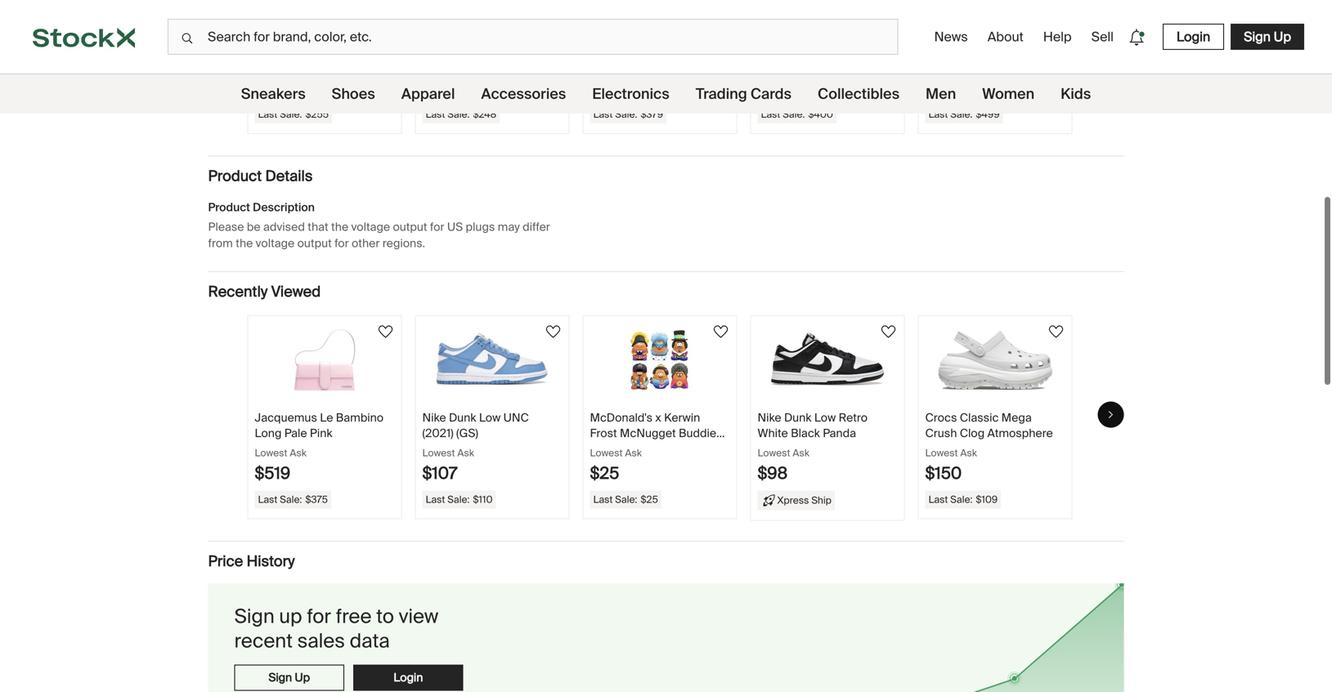 Task type: vqa. For each thing, say whether or not it's contained in the screenshot.
lowest ask
no



Task type: locate. For each thing, give the bounding box(es) containing it.
quest left help "link"
[[1001, 25, 1033, 40]]

2 product from the top
[[208, 200, 250, 215]]

(us
[[255, 41, 273, 56], [526, 41, 545, 56], [590, 41, 609, 56], [777, 41, 796, 56]]

1 horizontal spatial meta
[[926, 25, 953, 40]]

black inside nike dunk low retro white black panda lowest ask $98
[[791, 426, 820, 441]]

login button
[[1163, 24, 1225, 50], [353, 666, 463, 692]]

2 horizontal spatial follow image
[[1047, 322, 1066, 342]]

2 up accessories
[[533, 25, 540, 40]]

of
[[653, 442, 664, 457]]

rrs- up the $259 at the left of the page
[[255, 56, 283, 72]]

bambino
[[336, 411, 384, 426]]

2 follow image from the left
[[879, 322, 899, 342]]

0 horizontal spatial voltage
[[256, 236, 295, 251]]

00001 up product category switcher element
[[667, 41, 701, 56]]

1 horizontal spatial login button
[[1163, 24, 1225, 50]]

0 vertical spatial output
[[393, 220, 427, 235]]

login for left the login button
[[394, 671, 423, 686]]

low for ask
[[815, 411, 836, 426]]

lowest inside jacquemus le bambino long pale pink lowest ask $519
[[255, 447, 288, 460]]

login button right 'notification unread icon'
[[1163, 24, 1225, 50]]

0 vertical spatial up
[[1274, 28, 1292, 45]]

1 vertical spatial product
[[208, 200, 250, 215]]

lowest ask $380
[[590, 61, 642, 99]]

low up panda
[[815, 411, 836, 426]]

1 horizontal spatial quest
[[1001, 25, 1033, 40]]

retro
[[839, 411, 868, 426]]

1 xbox from the left
[[308, 25, 335, 40]]

advised
[[263, 220, 305, 235]]

1 horizontal spatial voltage
[[351, 220, 390, 235]]

1 horizontal spatial sign up
[[1244, 28, 1292, 45]]

white right "64gb"
[[959, 41, 990, 56]]

series left the s
[[338, 25, 372, 40]]

xbox
[[308, 25, 335, 40], [643, 25, 671, 40]]

follow image for $25
[[711, 322, 731, 342]]

voltage
[[351, 220, 390, 235], [256, 236, 295, 251]]

ask inside lowest ask $25
[[625, 447, 642, 460]]

panda
[[823, 426, 856, 441]]

for left us
[[430, 220, 445, 235]]

plug) inside valve's steam deck 512 gb (us plug) v004287-10 / v004287-20 / v004287- 30
[[799, 41, 825, 56]]

$25
[[590, 463, 620, 484], [641, 493, 658, 506]]

$109
[[976, 493, 998, 506]]

product inside "product description please be advised that the voltage output for us plugs may differ from the voltage output for other regions."
[[208, 200, 250, 215]]

voltage down "advised" in the top left of the page
[[256, 236, 295, 251]]

microsoft up 00024
[[590, 25, 641, 40]]

that
[[308, 220, 329, 235]]

lowest inside the crocs classic mega crush clog atmosphere lowest ask $150
[[926, 447, 958, 460]]

1 horizontal spatial (oculus)
[[955, 25, 999, 40]]

00001 inside microsoft xbox series s (us plug) rrs-00001 / rrs-00005 white
[[333, 41, 368, 56]]

apparel
[[401, 85, 455, 103]]

xbox up 00005
[[308, 25, 335, 40]]

meta inside meta (oculus) quest 2 64gb white lowest ask $500
[[926, 25, 953, 40]]

plug) inside microsoft xbox series s (us plug) rrs-00001 / rrs-00005 white
[[276, 41, 303, 56]]

free
[[336, 605, 372, 630]]

lowest down "64gb"
[[926, 61, 958, 74]]

output
[[393, 220, 427, 235], [297, 236, 332, 251]]

lowest up the $433
[[758, 61, 791, 74]]

0 vertical spatial sign up
[[1244, 28, 1292, 45]]

plugs
[[466, 220, 495, 235]]

meta up "64gb"
[[926, 25, 953, 40]]

3 (us from the left
[[590, 41, 609, 56]]

$215
[[423, 78, 458, 99]]

last sale: $400
[[761, 108, 833, 120]]

last sale: $25
[[593, 493, 658, 506]]

differ
[[523, 220, 550, 235]]

lowest up the $259 at the left of the page
[[255, 61, 288, 74]]

1 horizontal spatial 00001
[[667, 41, 701, 56]]

meta inside meta (oculus) quest 2 128gb vr headset  (us plug)
[[423, 25, 450, 40]]

last
[[258, 108, 278, 120], [426, 108, 445, 120], [593, 108, 613, 120], [761, 108, 781, 120], [929, 108, 948, 120], [258, 493, 278, 506], [426, 493, 445, 506], [593, 493, 613, 506], [929, 493, 948, 506]]

1 product from the top
[[208, 167, 262, 186]]

ask down mcnugget on the bottom of page
[[625, 447, 642, 460]]

sale: down electronics at top
[[615, 108, 638, 120]]

1 microsoft from the left
[[255, 25, 305, 40]]

men
[[926, 85, 956, 103]]

product category switcher element
[[0, 74, 1333, 114]]

0 horizontal spatial follow image
[[544, 322, 563, 342]]

1 horizontal spatial output
[[393, 220, 427, 235]]

1 horizontal spatial rrt-
[[641, 41, 667, 56]]

1 vertical spatial sign up
[[269, 671, 310, 686]]

0 horizontal spatial sign up button
[[234, 666, 344, 692]]

0 horizontal spatial 2
[[533, 25, 540, 40]]

1 horizontal spatial dunk
[[784, 411, 812, 426]]

dunk left retro
[[784, 411, 812, 426]]

00001
[[333, 41, 368, 56], [667, 41, 701, 56]]

xpress
[[778, 494, 809, 507]]

1 nike from the left
[[423, 411, 446, 426]]

0 vertical spatial login
[[1177, 28, 1211, 45]]

sale: for $107
[[448, 493, 470, 506]]

ship
[[812, 494, 832, 507]]

series left 'x'
[[673, 25, 707, 40]]

sale: left $248
[[448, 108, 470, 120]]

2 vertical spatial for
[[307, 605, 331, 630]]

kerwin
[[664, 411, 700, 426]]

us
[[447, 220, 463, 235]]

$110
[[473, 493, 493, 506]]

2 meta from the left
[[926, 25, 953, 40]]

ask up electronics at top
[[625, 61, 642, 74]]

sale: left $109
[[951, 493, 973, 506]]

cards
[[751, 85, 792, 103]]

2 series from the left
[[673, 25, 707, 40]]

sale: down lowest ask $25
[[615, 493, 638, 506]]

1 00001 from the left
[[333, 41, 368, 56]]

(us right headset
[[526, 41, 545, 56]]

low inside nike dunk low retro white black panda lowest ask $98
[[815, 411, 836, 426]]

for right up
[[307, 605, 331, 630]]

0 horizontal spatial xbox
[[308, 25, 335, 40]]

2 xbox from the left
[[643, 25, 671, 40]]

trading cards link
[[696, 74, 792, 114]]

sign up button
[[1231, 24, 1305, 50], [234, 666, 344, 692]]

dunk
[[449, 411, 476, 426], [784, 411, 812, 426]]

(oculus)
[[452, 25, 495, 40], [955, 25, 999, 40]]

last down lowest ask $25
[[593, 493, 613, 506]]

1 vertical spatial black
[[791, 426, 820, 441]]

follow image
[[544, 322, 563, 342], [711, 322, 731, 342], [1047, 322, 1066, 342]]

00001 up shoes
[[333, 41, 368, 56]]

0 vertical spatial move carousel right image
[[1106, 24, 1116, 34]]

v004287- down 10
[[842, 56, 896, 72]]

meta for $500
[[926, 25, 953, 40]]

/ up "30"
[[758, 56, 762, 72]]

last for $215
[[426, 108, 445, 120]]

1 vertical spatial output
[[297, 236, 332, 251]]

1 horizontal spatial series
[[673, 25, 707, 40]]

black inside microsoft xbox series x (us plug) rrt-00001 / rrt-00024 black
[[655, 56, 685, 72]]

1 meta from the left
[[423, 25, 450, 40]]

electronics
[[592, 85, 670, 103]]

series inside microsoft xbox series s (us plug) rrs-00001 / rrs-00005 white
[[338, 25, 372, 40]]

nike
[[423, 411, 446, 426], [758, 411, 782, 426]]

64gb
[[926, 41, 957, 56]]

last down the $150
[[929, 493, 948, 506]]

lowest ask $215
[[423, 61, 474, 99]]

2 move carousel right image from the top
[[1106, 410, 1116, 420]]

$259
[[255, 78, 294, 99]]

nike up $98
[[758, 411, 782, 426]]

1 quest from the left
[[498, 25, 530, 40]]

valve's steam deck 512 gb (us plug) v004287-10 / v004287-20 / v004287- 30
[[758, 25, 896, 87]]

(oculus) inside meta (oculus) quest 2 128gb vr headset  (us plug)
[[452, 25, 495, 40]]

history
[[247, 553, 295, 571]]

rrt- up 00024
[[641, 41, 667, 56]]

white up $98
[[758, 426, 788, 441]]

1 series from the left
[[338, 25, 372, 40]]

data
[[350, 629, 390, 655]]

0 vertical spatial the
[[331, 220, 349, 235]]

1 low from the left
[[479, 411, 501, 426]]

nike inside nike dunk low retro white black panda lowest ask $98
[[758, 411, 782, 426]]

$25 inside lowest ask $25
[[590, 463, 620, 484]]

deck
[[834, 25, 862, 40]]

frost
[[590, 426, 617, 441]]

move carousel right image
[[1106, 24, 1116, 34], [1106, 410, 1116, 420]]

black up product category switcher element
[[655, 56, 685, 72]]

stockx logo link
[[0, 0, 168, 74]]

rrs-
[[305, 41, 333, 56], [255, 56, 283, 72]]

series for $259
[[338, 25, 372, 40]]

low left unc
[[479, 411, 501, 426]]

(us inside microsoft xbox series s (us plug) rrs-00001 / rrs-00005 white
[[255, 41, 273, 56]]

viewed
[[271, 283, 321, 302]]

0 horizontal spatial low
[[479, 411, 501, 426]]

sale: for $259
[[280, 108, 302, 120]]

quest
[[498, 25, 530, 40], [1001, 25, 1033, 40]]

rrs- up 00005
[[305, 41, 333, 56]]

sale: left $499
[[951, 108, 973, 120]]

follow image
[[376, 322, 396, 342], [879, 322, 899, 342]]

1 vertical spatial sign up button
[[234, 666, 344, 692]]

lowest inside lowest ask $380
[[590, 61, 623, 74]]

follow image for $107
[[544, 322, 563, 342]]

quest for $500
[[1001, 25, 1033, 40]]

0 horizontal spatial rrs-
[[255, 56, 283, 72]]

0 vertical spatial product
[[208, 167, 262, 186]]

(us down valve's
[[777, 41, 796, 56]]

2 inside meta (oculus) quest 2 128gb vr headset  (us plug)
[[533, 25, 540, 40]]

2 inside meta (oculus) quest 2 64gb white lowest ask $500
[[1036, 25, 1043, 40]]

0 vertical spatial $25
[[590, 463, 620, 484]]

(us up lowest ask $380 at top left
[[590, 41, 609, 56]]

ask down the clog
[[961, 447, 977, 460]]

1 horizontal spatial $25
[[641, 493, 658, 506]]

last down "apparel" at left top
[[426, 108, 445, 120]]

2 (us from the left
[[526, 41, 545, 56]]

stockx logo image
[[33, 28, 135, 48]]

xbox up 00024
[[643, 25, 671, 40]]

up
[[279, 605, 302, 630]]

20
[[818, 56, 833, 72]]

lowest down frost
[[590, 447, 623, 460]]

1 horizontal spatial nike
[[758, 411, 782, 426]]

white inside nike dunk low retro white black panda lowest ask $98
[[758, 426, 788, 441]]

00001 inside microsoft xbox series x (us plug) rrt-00001 / rrt-00024 black
[[667, 41, 701, 56]]

sale: left $110
[[448, 493, 470, 506]]

1 horizontal spatial sign up button
[[1231, 24, 1305, 50]]

price
[[208, 553, 243, 571]]

0 vertical spatial login button
[[1163, 24, 1225, 50]]

0 horizontal spatial quest
[[498, 25, 530, 40]]

0 horizontal spatial nike
[[423, 411, 446, 426]]

2 00001 from the left
[[667, 41, 701, 56]]

sale:
[[280, 108, 302, 120], [448, 108, 470, 120], [615, 108, 638, 120], [783, 108, 805, 120], [951, 108, 973, 120], [280, 493, 302, 506], [448, 493, 470, 506], [615, 493, 638, 506], [951, 493, 973, 506]]

ask inside jacquemus le bambino long pale pink lowest ask $519
[[290, 447, 307, 460]]

lowest inside lowest ask $259
[[255, 61, 288, 74]]

(oculus) inside meta (oculus) quest 2 64gb white lowest ask $500
[[955, 25, 999, 40]]

0 horizontal spatial login
[[394, 671, 423, 686]]

sell
[[1092, 28, 1114, 45]]

plug) inside meta (oculus) quest 2 128gb vr headset  (us plug)
[[423, 56, 449, 72]]

0 vertical spatial for
[[430, 220, 445, 235]]

up
[[1274, 28, 1292, 45], [295, 671, 310, 686]]

1 follow image from the left
[[544, 322, 563, 342]]

ask down (gs)
[[458, 447, 474, 460]]

1 (oculus) from the left
[[452, 25, 495, 40]]

1 horizontal spatial white
[[758, 426, 788, 441]]

0 horizontal spatial black
[[655, 56, 685, 72]]

microsoft for $259
[[255, 25, 305, 40]]

$107
[[423, 463, 458, 484]]

nike up (2021)
[[423, 411, 446, 426]]

3 follow image from the left
[[1047, 322, 1066, 342]]

0 horizontal spatial (oculus)
[[452, 25, 495, 40]]

lowest up '$380'
[[590, 61, 623, 74]]

2 vertical spatial sign
[[269, 671, 292, 686]]

women
[[983, 85, 1035, 103]]

microsoft up 00005
[[255, 25, 305, 40]]

1 vertical spatial up
[[295, 671, 310, 686]]

2 2 from the left
[[1036, 25, 1043, 40]]

128gb
[[423, 41, 457, 56]]

sale: left $375
[[280, 493, 302, 506]]

0 horizontal spatial for
[[307, 605, 331, 630]]

white inside meta (oculus) quest 2 64gb white lowest ask $500
[[959, 41, 990, 56]]

2 left help at the right top of the page
[[1036, 25, 1043, 40]]

output up regions.
[[393, 220, 427, 235]]

2 nike from the left
[[758, 411, 782, 426]]

sale: for $25
[[615, 493, 638, 506]]

white
[[959, 41, 990, 56], [323, 56, 353, 72], [758, 426, 788, 441]]

quest inside meta (oculus) quest 2 64gb white lowest ask $500
[[1001, 25, 1033, 40]]

0 horizontal spatial microsoft
[[255, 25, 305, 40]]

white up "shoes" "link"
[[323, 56, 353, 72]]

lowest ask $259
[[255, 61, 307, 99]]

last down men
[[929, 108, 948, 120]]

product for product description please be advised that the voltage output for us plugs may differ from the voltage output for other regions.
[[208, 200, 250, 215]]

lowest up $98
[[758, 447, 791, 460]]

2 horizontal spatial white
[[959, 41, 990, 56]]

for inside "sign up for free to view recent sales data"
[[307, 605, 331, 630]]

dunk inside nike dunk low unc (2021) (gs) lowest ask $107
[[449, 411, 476, 426]]

1 dunk from the left
[[449, 411, 476, 426]]

the down be
[[236, 236, 253, 251]]

for left other
[[335, 236, 349, 251]]

1 vertical spatial $25
[[641, 493, 658, 506]]

microsoft for $380
[[590, 25, 641, 40]]

sale: left $255
[[280, 108, 302, 120]]

4 (us from the left
[[777, 41, 796, 56]]

$25 down lowest ask $25
[[641, 493, 658, 506]]

the right that
[[331, 220, 349, 235]]

ask left 20 in the top of the page
[[793, 61, 810, 74]]

quest inside meta (oculus) quest 2 128gb vr headset  (us plug)
[[498, 25, 530, 40]]

last down sneakers
[[258, 108, 278, 120]]

for
[[430, 220, 445, 235], [335, 236, 349, 251], [307, 605, 331, 630]]

1 horizontal spatial the
[[331, 220, 349, 235]]

Search... search field
[[168, 19, 899, 55]]

login button down 'data'
[[353, 666, 463, 692]]

meta
[[423, 25, 450, 40], [926, 25, 953, 40]]

1 horizontal spatial 2
[[1036, 25, 1043, 40]]

meta for plug)
[[423, 25, 450, 40]]

series inside microsoft xbox series x (us plug) rrt-00001 / rrt-00024 black
[[673, 25, 707, 40]]

plug) inside microsoft xbox series x (us plug) rrt-00001 / rrt-00024 black
[[612, 41, 638, 56]]

jacquemus le bambino long pale pink image
[[267, 330, 382, 391]]

ask inside 'lowest ask $215'
[[458, 61, 474, 74]]

1 vertical spatial login button
[[353, 666, 463, 692]]

/
[[371, 41, 375, 56], [704, 41, 709, 56], [758, 56, 762, 72], [835, 56, 840, 72]]

0 horizontal spatial meta
[[423, 25, 450, 40]]

quest for plug)
[[498, 25, 530, 40]]

last down cards
[[761, 108, 781, 120]]

dunk inside nike dunk low retro white black panda lowest ask $98
[[784, 411, 812, 426]]

sneakers link
[[241, 74, 306, 114]]

lowest down crush at the right
[[926, 447, 958, 460]]

lowest down (2021)
[[423, 447, 455, 460]]

2 microsoft from the left
[[590, 25, 641, 40]]

1 vertical spatial the
[[236, 236, 253, 251]]

ask up $500
[[961, 61, 977, 74]]

rrt-
[[641, 41, 667, 56], [590, 56, 616, 72]]

meta up 128gb on the top left
[[423, 25, 450, 40]]

login right 'notification unread icon'
[[1177, 28, 1211, 45]]

1 2 from the left
[[533, 25, 540, 40]]

0 vertical spatial black
[[655, 56, 685, 72]]

ask down vr
[[458, 61, 474, 74]]

plug) down 128gb on the top left
[[423, 56, 449, 72]]

1 follow image from the left
[[376, 322, 396, 342]]

2 low from the left
[[815, 411, 836, 426]]

men link
[[926, 74, 956, 114]]

1 horizontal spatial low
[[815, 411, 836, 426]]

/ up trading
[[704, 41, 709, 56]]

microsoft inside microsoft xbox series s (us plug) rrs-00001 / rrs-00005 white
[[255, 25, 305, 40]]

pink
[[310, 426, 333, 441]]

nike inside nike dunk low unc (2021) (gs) lowest ask $107
[[423, 411, 446, 426]]

1 vertical spatial sign
[[234, 605, 275, 630]]

plug) up 00005
[[276, 41, 303, 56]]

1 horizontal spatial follow image
[[879, 322, 899, 342]]

sale: left $400
[[783, 108, 805, 120]]

$500
[[926, 78, 967, 99]]

0 horizontal spatial series
[[338, 25, 372, 40]]

1 vertical spatial for
[[335, 236, 349, 251]]

nike for ask
[[758, 411, 782, 426]]

2 dunk from the left
[[784, 411, 812, 426]]

gb
[[758, 41, 775, 56]]

sign
[[1244, 28, 1271, 45], [234, 605, 275, 630], [269, 671, 292, 686]]

last down '$380'
[[593, 108, 613, 120]]

ask down pale
[[290, 447, 307, 460]]

1 horizontal spatial follow image
[[711, 322, 731, 342]]

ask inside nike dunk low unc (2021) (gs) lowest ask $107
[[458, 447, 474, 460]]

nike for $107
[[423, 411, 446, 426]]

1 horizontal spatial black
[[791, 426, 820, 441]]

black left panda
[[791, 426, 820, 441]]

last down $519
[[258, 493, 278, 506]]

0 horizontal spatial white
[[323, 56, 353, 72]]

1 horizontal spatial xbox
[[643, 25, 671, 40]]

microsoft inside microsoft xbox series x (us plug) rrt-00001 / rrt-00024 black
[[590, 25, 641, 40]]

/ right 20 in the top of the page
[[835, 56, 840, 72]]

0 horizontal spatial 00001
[[333, 41, 368, 56]]

view
[[399, 605, 439, 630]]

1 (us from the left
[[255, 41, 273, 56]]

about
[[988, 28, 1024, 45]]

accessories
[[481, 85, 566, 103]]

lowest
[[255, 61, 288, 74], [423, 61, 455, 74], [590, 61, 623, 74], [758, 61, 791, 74], [926, 61, 958, 74], [255, 447, 288, 460], [423, 447, 455, 460], [590, 447, 623, 460], [758, 447, 791, 460], [926, 447, 958, 460]]

1 horizontal spatial login
[[1177, 28, 1211, 45]]

lowest down long
[[255, 447, 288, 460]]

plug) up 00024
[[612, 41, 638, 56]]

nike dunk low retro white black panda image
[[771, 330, 885, 391]]

0 horizontal spatial dunk
[[449, 411, 476, 426]]

0 horizontal spatial sign up
[[269, 671, 310, 686]]

nike dunk low unc (2021) (gs) image
[[435, 330, 550, 391]]

buddies
[[679, 426, 723, 441]]

xbox inside microsoft xbox series x (us plug) rrt-00001 / rrt-00024 black
[[643, 25, 671, 40]]

atmosphere
[[988, 426, 1053, 441]]

voltage up other
[[351, 220, 390, 235]]

follow image for $519
[[376, 322, 396, 342]]

ask up the $259 at the left of the page
[[290, 61, 307, 74]]

xbox inside microsoft xbox series s (us plug) rrs-00001 / rrs-00005 white
[[308, 25, 335, 40]]

2 follow image from the left
[[711, 322, 731, 342]]

low inside nike dunk low unc (2021) (gs) lowest ask $107
[[479, 411, 501, 426]]

output down that
[[297, 236, 332, 251]]

(us up lowest ask $259
[[255, 41, 273, 56]]

ask inside the crocs classic mega crush clog atmosphere lowest ask $150
[[961, 447, 977, 460]]

0 horizontal spatial $25
[[590, 463, 620, 484]]

ask up the xpress ship
[[793, 447, 810, 460]]

pale
[[284, 426, 307, 441]]

login down the view
[[394, 671, 423, 686]]

/ down the s
[[371, 41, 375, 56]]

0 vertical spatial sign up button
[[1231, 24, 1305, 50]]

1 horizontal spatial for
[[335, 236, 349, 251]]

2 quest from the left
[[1001, 25, 1033, 40]]

0 horizontal spatial the
[[236, 236, 253, 251]]

regions.
[[383, 236, 425, 251]]

2 (oculus) from the left
[[955, 25, 999, 40]]

last for $500
[[929, 108, 948, 120]]

quest up headset
[[498, 25, 530, 40]]

1 vertical spatial login
[[394, 671, 423, 686]]

00024
[[616, 56, 653, 72]]

$25 down figures
[[590, 463, 620, 484]]

plug) down steam
[[799, 41, 825, 56]]

dunk up (gs)
[[449, 411, 476, 426]]

1 vertical spatial move carousel right image
[[1106, 410, 1116, 420]]

2 for $500
[[1036, 25, 1043, 40]]

be
[[247, 220, 261, 235]]

lowest down 128gb on the top left
[[423, 61, 455, 74]]

xbox for $259
[[308, 25, 335, 40]]

rrt- up '$380'
[[590, 56, 616, 72]]

0 horizontal spatial follow image
[[376, 322, 396, 342]]

lowest inside meta (oculus) quest 2 64gb white lowest ask $500
[[926, 61, 958, 74]]

1 horizontal spatial microsoft
[[590, 25, 641, 40]]

/ inside microsoft xbox series x (us plug) rrt-00001 / rrt-00024 black
[[704, 41, 709, 56]]

last down $107
[[426, 493, 445, 506]]



Task type: describe. For each thing, give the bounding box(es) containing it.
trading
[[696, 85, 747, 103]]

move carousel left image
[[216, 24, 226, 34]]

sale: for $519
[[280, 493, 302, 506]]

sign inside "sign up for free to view recent sales data"
[[234, 605, 275, 630]]

jacquemus le bambino long pale pink lowest ask $519
[[255, 411, 384, 484]]

30
[[758, 72, 772, 87]]

last for $25
[[593, 493, 613, 506]]

kids
[[1061, 85, 1091, 103]]

sale: for $150
[[951, 493, 973, 506]]

ask inside nike dunk low retro white black panda lowest ask $98
[[793, 447, 810, 460]]

jacquemus
[[255, 411, 317, 426]]

1 horizontal spatial rrs-
[[305, 41, 333, 56]]

ask inside lowest ask $259
[[290, 61, 307, 74]]

crocs
[[926, 411, 957, 426]]

$380
[[590, 78, 631, 99]]

price history
[[208, 553, 295, 571]]

description
[[253, 200, 315, 215]]

crocs classic mega crush clog atmosphere image
[[938, 330, 1053, 391]]

0 horizontal spatial output
[[297, 236, 332, 251]]

last sale: $499
[[929, 108, 1000, 120]]

follow image for ask
[[879, 322, 899, 342]]

product description please be advised that the voltage output for us plugs may differ from the voltage output for other regions.
[[208, 200, 550, 251]]

last for $380
[[593, 108, 613, 120]]

ask inside lowest ask $380
[[625, 61, 642, 74]]

(us inside valve's steam deck 512 gb (us plug) v004287-10 / v004287-20 / v004287- 30
[[777, 41, 796, 56]]

lowest ask $433
[[758, 61, 810, 99]]

shoes
[[332, 85, 375, 103]]

clog
[[960, 426, 985, 441]]

about link
[[981, 22, 1030, 52]]

nike dunk low unc (2021) (gs) lowest ask $107
[[423, 411, 529, 484]]

may
[[498, 220, 520, 235]]

series for $380
[[673, 25, 707, 40]]

lowest inside lowest ask $433
[[758, 61, 791, 74]]

$375
[[305, 493, 328, 506]]

(us inside meta (oculus) quest 2 128gb vr headset  (us plug)
[[526, 41, 545, 56]]

0 horizontal spatial login button
[[353, 666, 463, 692]]

recently
[[208, 283, 268, 302]]

$433
[[758, 78, 797, 99]]

sign up for free to view recent sales data
[[234, 605, 439, 655]]

microsoft xbox series x (us plug) rrt-00001 / rrt-00024 black
[[590, 25, 718, 72]]

sell link
[[1085, 22, 1121, 52]]

last for $433
[[761, 108, 781, 120]]

electronics link
[[592, 74, 670, 114]]

(gs)
[[456, 426, 478, 441]]

(oculus) for plug)
[[452, 25, 495, 40]]

mega
[[1002, 411, 1032, 426]]

$248
[[473, 108, 497, 120]]

sign up for the top the sign up button
[[1244, 28, 1292, 45]]

sign up for the sign up button to the left
[[269, 671, 310, 686]]

00001 for $380
[[667, 41, 701, 56]]

v004287- up the $433
[[765, 56, 818, 72]]

last for $150
[[929, 493, 948, 506]]

dunk for $107
[[449, 411, 476, 426]]

to
[[376, 605, 394, 630]]

trading cards
[[696, 85, 792, 103]]

help link
[[1037, 22, 1079, 52]]

s
[[375, 25, 382, 40]]

product for product details
[[208, 167, 262, 186]]

1 move carousel right image from the top
[[1106, 24, 1116, 34]]

/ inside microsoft xbox series s (us plug) rrs-00001 / rrs-00005 white
[[371, 41, 375, 56]]

lowest ask $25
[[590, 447, 642, 484]]

sale: for $215
[[448, 108, 470, 120]]

details
[[265, 167, 313, 186]]

$519
[[255, 463, 291, 484]]

x
[[710, 25, 718, 40]]

(oculus) for $500
[[955, 25, 999, 40]]

0 vertical spatial sign
[[1244, 28, 1271, 45]]

login for the login button to the top
[[1177, 28, 1211, 45]]

mcdonald's x kerwin frost mcnugget buddies figures set of 6
[[590, 411, 723, 457]]

dunk for ask
[[784, 411, 812, 426]]

0 horizontal spatial up
[[295, 671, 310, 686]]

sneakers
[[241, 85, 306, 103]]

white inside microsoft xbox series s (us plug) rrs-00001 / rrs-00005 white
[[323, 56, 353, 72]]

sale: for $380
[[615, 108, 638, 120]]

0 horizontal spatial rrt-
[[590, 56, 616, 72]]

$255
[[305, 108, 329, 120]]

2 horizontal spatial for
[[430, 220, 445, 235]]

last sale: $255
[[258, 108, 329, 120]]

crocs classic mega crush clog atmosphere lowest ask $150
[[926, 411, 1053, 484]]

follow image for $150
[[1047, 322, 1066, 342]]

valve's
[[758, 25, 794, 40]]

$499
[[976, 108, 1000, 120]]

long
[[255, 426, 282, 441]]

$25 for lowest ask $25
[[590, 463, 620, 484]]

recent
[[234, 629, 293, 655]]

last for $519
[[258, 493, 278, 506]]

last sale: $375
[[258, 493, 328, 506]]

sales
[[297, 629, 345, 655]]

1 vertical spatial voltage
[[256, 236, 295, 251]]

notification unread icon image
[[1126, 26, 1148, 49]]

other
[[352, 236, 380, 251]]

nike dunk low retro white black panda lowest ask $98
[[758, 411, 868, 484]]

collectibles link
[[818, 74, 900, 114]]

last for $107
[[426, 493, 445, 506]]

meta (oculus) quest 2 64gb white lowest ask $500
[[926, 25, 1043, 99]]

shoes link
[[332, 74, 375, 114]]

mcnugget
[[620, 426, 676, 441]]

classic
[[960, 411, 999, 426]]

xbox for $380
[[643, 25, 671, 40]]

1 horizontal spatial up
[[1274, 28, 1292, 45]]

last sale: $110
[[426, 493, 493, 506]]

accessories link
[[481, 74, 566, 114]]

00001 for $259
[[333, 41, 368, 56]]

lowest inside nike dunk low retro white black panda lowest ask $98
[[758, 447, 791, 460]]

$379
[[641, 108, 663, 120]]

lowest inside 'lowest ask $215'
[[423, 61, 455, 74]]

sale: for $500
[[951, 108, 973, 120]]

2 for plug)
[[533, 25, 540, 40]]

collectibles
[[818, 85, 900, 103]]

ask inside lowest ask $433
[[793, 61, 810, 74]]

lowest inside lowest ask $25
[[590, 447, 623, 460]]

unc
[[504, 411, 529, 426]]

$150
[[926, 463, 962, 484]]

$98
[[758, 463, 788, 484]]

last sale: $109
[[929, 493, 998, 506]]

x
[[656, 411, 662, 426]]

v004287- down the deck
[[828, 41, 881, 56]]

steam
[[797, 25, 832, 40]]

low for $107
[[479, 411, 501, 426]]

apparel link
[[401, 74, 455, 114]]

mcdonald's x kerwin frost mcnugget buddies figures set of 6 image
[[603, 330, 717, 391]]

ask inside meta (oculus) quest 2 64gb white lowest ask $500
[[961, 61, 977, 74]]

lowest inside nike dunk low unc (2021) (gs) lowest ask $107
[[423, 447, 455, 460]]

microsoft xbox series s (us plug) rrs-00001 / rrs-00005 white
[[255, 25, 382, 72]]

vr
[[460, 41, 475, 56]]

last for $259
[[258, 108, 278, 120]]

(us inside microsoft xbox series x (us plug) rrt-00001 / rrt-00024 black
[[590, 41, 609, 56]]

sale: for $433
[[783, 108, 805, 120]]

$25 for last sale: $25
[[641, 493, 658, 506]]

0 vertical spatial voltage
[[351, 220, 390, 235]]

headset
[[478, 41, 523, 56]]



